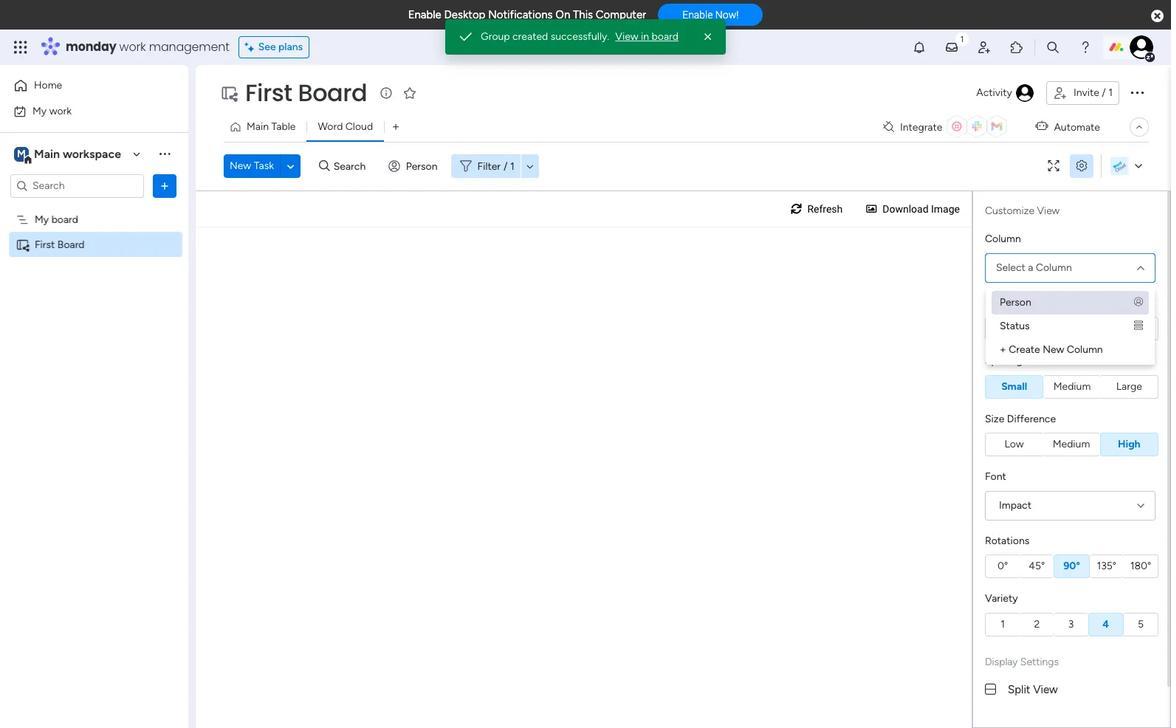 Task type: describe. For each thing, give the bounding box(es) containing it.
135°
[[1097, 560, 1117, 573]]

dapulse close image
[[1152, 9, 1164, 24]]

Search in workspace field
[[31, 177, 123, 194]]

my for my work
[[33, 105, 47, 117]]

work for my
[[49, 105, 72, 117]]

Search field
[[330, 156, 374, 177]]

invite members image
[[977, 40, 992, 55]]

enable now!
[[683, 9, 739, 21]]

/ for invite
[[1103, 86, 1107, 99]]

add view image
[[393, 122, 399, 133]]

0°
[[998, 560, 1009, 573]]

options image
[[1129, 83, 1147, 101]]

main table button
[[224, 115, 307, 139]]

of
[[1045, 297, 1055, 309]]

management
[[149, 38, 230, 55]]

my work button
[[9, 99, 159, 123]]

3
[[1069, 618, 1074, 631]]

workspace selection element
[[14, 145, 123, 164]]

monday work management
[[66, 38, 230, 55]]

1 vertical spatial new
[[1043, 343, 1065, 356]]

impact
[[1000, 499, 1032, 512]]

search everything image
[[1046, 40, 1061, 55]]

medium for spacing
[[1054, 380, 1091, 393]]

small button
[[986, 375, 1044, 399]]

2 button
[[1020, 613, 1055, 636]]

1 for invite / 1
[[1109, 86, 1113, 99]]

2 vertical spatial column
[[1067, 343, 1104, 356]]

my board
[[35, 213, 78, 226]]

status
[[1000, 320, 1030, 332]]

work for monday
[[119, 38, 146, 55]]

0 vertical spatial column
[[986, 233, 1022, 245]]

inbox image
[[945, 40, 960, 55]]

difference
[[1008, 413, 1057, 425]]

display settings
[[986, 656, 1059, 668]]

customize view
[[986, 205, 1060, 217]]

open full screen image
[[1042, 161, 1066, 172]]

First Board field
[[242, 76, 371, 109]]

size
[[986, 413, 1005, 425]]

view inside alert
[[616, 30, 639, 43]]

v2 search image
[[319, 158, 330, 175]]

integrate
[[901, 121, 943, 133]]

view for customize view
[[1038, 205, 1060, 217]]

135° button
[[1090, 555, 1124, 578]]

300 button
[[1124, 317, 1159, 341]]

successfully.
[[551, 30, 610, 43]]

high
[[1119, 438, 1141, 451]]

50
[[997, 322, 1010, 335]]

word
[[318, 120, 343, 133]]

notifications
[[488, 8, 553, 21]]

4
[[1103, 618, 1110, 631]]

word cloud
[[318, 120, 373, 133]]

arrow down image
[[521, 157, 539, 175]]

+ create new column
[[1000, 343, 1104, 356]]

v2 status outline image
[[1135, 320, 1144, 332]]

180° button
[[1124, 555, 1159, 578]]

table
[[271, 120, 296, 133]]

180°
[[1131, 560, 1152, 573]]

large
[[1117, 380, 1143, 393]]

50 button
[[986, 317, 1020, 341]]

my work
[[33, 105, 72, 117]]

see
[[258, 41, 276, 53]]

split
[[1008, 683, 1031, 696]]

task
[[254, 160, 274, 172]]

desktop
[[444, 8, 486, 21]]

main for main table
[[247, 120, 269, 133]]

1 for filter / 1
[[511, 160, 515, 173]]

computer
[[596, 8, 647, 21]]

split view
[[1008, 683, 1059, 696]]

100 button
[[1020, 317, 1055, 341]]

0 vertical spatial first
[[245, 76, 292, 109]]

2 vertical spatial 1
[[1001, 618, 1006, 631]]

enable desktop notifications on this computer
[[408, 8, 647, 21]]

select product image
[[13, 40, 28, 55]]

notifications image
[[912, 40, 927, 55]]

workspace options image
[[157, 146, 172, 161]]

see plans
[[258, 41, 303, 53]]

v2 split view image
[[986, 682, 997, 698]]

variety
[[986, 593, 1018, 605]]

add to favorites image
[[403, 85, 418, 100]]

select
[[997, 261, 1026, 274]]

settings
[[1021, 656, 1059, 668]]

large button
[[1101, 375, 1159, 399]]

help image
[[1079, 40, 1093, 55]]

autopilot image
[[1036, 117, 1049, 136]]

spacing
[[986, 355, 1023, 367]]

filter
[[478, 160, 501, 173]]

view in board link
[[616, 30, 679, 44]]

main table
[[247, 120, 296, 133]]

word cloud button
[[307, 115, 384, 139]]

board inside list box
[[58, 238, 85, 251]]

first board inside list box
[[35, 238, 85, 251]]

5 button
[[1124, 613, 1159, 636]]

filter / 1
[[478, 160, 515, 173]]

collapse board header image
[[1134, 121, 1146, 133]]

1 horizontal spatial board
[[298, 76, 367, 109]]

board inside list box
[[51, 213, 78, 226]]

list box containing my board
[[0, 204, 188, 457]]



Task type: locate. For each thing, give the bounding box(es) containing it.
high button
[[1101, 433, 1159, 457]]

5
[[1138, 618, 1144, 631]]

1 vertical spatial column
[[1036, 261, 1073, 274]]

created
[[513, 30, 548, 43]]

1 vertical spatial my
[[35, 213, 49, 226]]

workspace image
[[14, 146, 29, 162]]

medium button down the + create new column
[[1044, 375, 1101, 399]]

person up the status
[[1000, 296, 1032, 308]]

90° button
[[1055, 555, 1090, 578]]

alert
[[446, 19, 726, 55]]

0 vertical spatial main
[[247, 120, 269, 133]]

0 horizontal spatial board
[[51, 213, 78, 226]]

1 vertical spatial medium
[[1053, 438, 1091, 451]]

cloud
[[346, 120, 373, 133]]

2 vertical spatial view
[[1034, 683, 1059, 696]]

column down words on the right top of the page
[[1067, 343, 1104, 356]]

select a column
[[997, 261, 1073, 274]]

0 horizontal spatial shareable board image
[[16, 238, 30, 252]]

dapulse person column image
[[1135, 297, 1144, 308]]

0 horizontal spatial enable
[[408, 8, 442, 21]]

1 right invite
[[1109, 86, 1113, 99]]

medium button
[[1044, 375, 1101, 399], [1043, 433, 1101, 457]]

main left the table at the left top
[[247, 120, 269, 133]]

settings image
[[1071, 161, 1094, 172]]

a
[[1029, 261, 1034, 274]]

enable left desktop
[[408, 8, 442, 21]]

1 button
[[986, 613, 1020, 636]]

low button
[[986, 433, 1043, 457]]

2 horizontal spatial 1
[[1109, 86, 1113, 99]]

max number of words
[[986, 297, 1086, 309]]

1 vertical spatial /
[[504, 160, 508, 173]]

medium down difference
[[1053, 438, 1091, 451]]

first
[[245, 76, 292, 109], [35, 238, 55, 251]]

1 vertical spatial view
[[1038, 205, 1060, 217]]

1 vertical spatial first
[[35, 238, 55, 251]]

0 vertical spatial board
[[652, 30, 679, 43]]

/ for filter
[[504, 160, 508, 173]]

1 horizontal spatial board
[[652, 30, 679, 43]]

view right split
[[1034, 683, 1059, 696]]

size difference
[[986, 413, 1057, 425]]

medium button for size difference
[[1043, 433, 1101, 457]]

work right monday
[[119, 38, 146, 55]]

options image
[[157, 178, 172, 193]]

enable
[[408, 8, 442, 21], [683, 9, 713, 21]]

1 left arrow down "image"
[[511, 160, 515, 173]]

angle down image
[[287, 161, 294, 172]]

invite
[[1074, 86, 1100, 99]]

first down my board
[[35, 238, 55, 251]]

close image
[[701, 30, 716, 44]]

main for main workspace
[[34, 147, 60, 161]]

person button
[[383, 154, 447, 178]]

enable inside button
[[683, 9, 713, 21]]

0 horizontal spatial 1
[[511, 160, 515, 173]]

1 horizontal spatial main
[[247, 120, 269, 133]]

0 vertical spatial view
[[616, 30, 639, 43]]

activity button
[[971, 81, 1041, 105]]

+
[[1000, 343, 1007, 356]]

my inside my work button
[[33, 105, 47, 117]]

45°
[[1029, 560, 1046, 573]]

new left task
[[230, 160, 251, 172]]

main inside workspace selection element
[[34, 147, 60, 161]]

new task
[[230, 160, 274, 172]]

enable for enable desktop notifications on this computer
[[408, 8, 442, 21]]

person left the filter at the top left of the page
[[406, 160, 438, 173]]

0 horizontal spatial first
[[35, 238, 55, 251]]

plans
[[279, 41, 303, 53]]

person inside popup button
[[406, 160, 438, 173]]

max
[[986, 297, 1005, 309]]

first board up the table at the left top
[[245, 76, 367, 109]]

1 vertical spatial person
[[1000, 296, 1032, 308]]

m
[[17, 147, 26, 160]]

300
[[1132, 322, 1151, 335]]

1 vertical spatial shareable board image
[[16, 238, 30, 252]]

0° button
[[986, 555, 1020, 578]]

font
[[986, 471, 1007, 483]]

list box
[[0, 204, 188, 457]]

0 vertical spatial first board
[[245, 76, 367, 109]]

option
[[0, 206, 188, 209]]

1 image
[[956, 30, 969, 47]]

/ right invite
[[1103, 86, 1107, 99]]

0 horizontal spatial board
[[58, 238, 85, 251]]

main workspace
[[34, 147, 121, 161]]

view for split view
[[1034, 683, 1059, 696]]

first up the main table
[[245, 76, 292, 109]]

2
[[1035, 618, 1040, 631]]

1 horizontal spatial /
[[1103, 86, 1107, 99]]

main
[[247, 120, 269, 133], [34, 147, 60, 161]]

1
[[1109, 86, 1113, 99], [511, 160, 515, 173], [1001, 618, 1006, 631]]

shareable board image
[[220, 84, 238, 102], [16, 238, 30, 252]]

dapulse integrations image
[[884, 122, 895, 133]]

medium down the + create new column
[[1054, 380, 1091, 393]]

now!
[[716, 9, 739, 21]]

1 vertical spatial board
[[51, 213, 78, 226]]

column
[[986, 233, 1022, 245], [1036, 261, 1073, 274], [1067, 343, 1104, 356]]

0 vertical spatial 1
[[1109, 86, 1113, 99]]

1 horizontal spatial first board
[[245, 76, 367, 109]]

45° button
[[1020, 555, 1055, 578]]

0 horizontal spatial main
[[34, 147, 60, 161]]

new inside button
[[230, 160, 251, 172]]

board down search in workspace field
[[51, 213, 78, 226]]

0 vertical spatial my
[[33, 105, 47, 117]]

low
[[1005, 438, 1025, 451]]

first inside list box
[[35, 238, 55, 251]]

0 horizontal spatial /
[[504, 160, 508, 173]]

view
[[616, 30, 639, 43], [1038, 205, 1060, 217], [1034, 683, 1059, 696]]

first board down my board
[[35, 238, 85, 251]]

small
[[1002, 380, 1028, 393]]

0 vertical spatial shareable board image
[[220, 84, 238, 102]]

monday
[[66, 38, 116, 55]]

view left in
[[616, 30, 639, 43]]

0 vertical spatial medium
[[1054, 380, 1091, 393]]

1 vertical spatial work
[[49, 105, 72, 117]]

0 vertical spatial person
[[406, 160, 438, 173]]

home
[[34, 79, 62, 92]]

main right the workspace icon
[[34, 147, 60, 161]]

medium for size difference
[[1053, 438, 1091, 451]]

rotations
[[986, 535, 1030, 547]]

0 vertical spatial new
[[230, 160, 251, 172]]

column right a
[[1036, 261, 1073, 274]]

words
[[1058, 297, 1086, 309]]

/
[[1103, 86, 1107, 99], [504, 160, 508, 173]]

invite / 1 button
[[1047, 81, 1120, 105]]

4 button
[[1089, 613, 1124, 636]]

1 vertical spatial first board
[[35, 238, 85, 251]]

jacob simon image
[[1130, 35, 1154, 59]]

1 horizontal spatial person
[[1000, 296, 1032, 308]]

1 horizontal spatial shareable board image
[[220, 84, 238, 102]]

board right in
[[652, 30, 679, 43]]

show board description image
[[378, 86, 395, 100]]

work
[[119, 38, 146, 55], [49, 105, 72, 117]]

enable for enable now!
[[683, 9, 713, 21]]

1 vertical spatial board
[[58, 238, 85, 251]]

0 vertical spatial medium button
[[1044, 375, 1101, 399]]

group
[[481, 30, 510, 43]]

3 button
[[1055, 613, 1089, 636]]

medium button down difference
[[1043, 433, 1101, 457]]

enable now! button
[[658, 4, 763, 26]]

100
[[1029, 322, 1046, 335]]

activity
[[977, 86, 1013, 99]]

apps image
[[1010, 40, 1025, 55]]

create
[[1009, 343, 1041, 356]]

customize
[[986, 205, 1035, 217]]

0 horizontal spatial first board
[[35, 238, 85, 251]]

work inside button
[[49, 105, 72, 117]]

number
[[1007, 297, 1043, 309]]

home button
[[9, 74, 159, 98]]

see plans button
[[238, 36, 310, 58]]

board
[[298, 76, 367, 109], [58, 238, 85, 251]]

invite / 1
[[1074, 86, 1113, 99]]

board up word
[[298, 76, 367, 109]]

0 vertical spatial /
[[1103, 86, 1107, 99]]

my
[[33, 105, 47, 117], [35, 213, 49, 226]]

1 horizontal spatial 1
[[1001, 618, 1006, 631]]

0 vertical spatial board
[[298, 76, 367, 109]]

shareable board image inside list box
[[16, 238, 30, 252]]

0 horizontal spatial work
[[49, 105, 72, 117]]

new down 100 button
[[1043, 343, 1065, 356]]

work down 'home'
[[49, 105, 72, 117]]

0 horizontal spatial person
[[406, 160, 438, 173]]

view right customize
[[1038, 205, 1060, 217]]

this
[[573, 8, 593, 21]]

new
[[230, 160, 251, 172], [1043, 343, 1065, 356]]

my for my board
[[35, 213, 49, 226]]

board inside alert
[[652, 30, 679, 43]]

1 vertical spatial main
[[34, 147, 60, 161]]

0 vertical spatial work
[[119, 38, 146, 55]]

workspace
[[63, 147, 121, 161]]

medium button for spacing
[[1044, 375, 1101, 399]]

medium
[[1054, 380, 1091, 393], [1053, 438, 1091, 451]]

1 horizontal spatial first
[[245, 76, 292, 109]]

1 horizontal spatial work
[[119, 38, 146, 55]]

90°
[[1064, 560, 1081, 573]]

1 down variety
[[1001, 618, 1006, 631]]

0 horizontal spatial new
[[230, 160, 251, 172]]

column down customize
[[986, 233, 1022, 245]]

main inside "button"
[[247, 120, 269, 133]]

1 vertical spatial 1
[[511, 160, 515, 173]]

my down 'home'
[[33, 105, 47, 117]]

board down my board
[[58, 238, 85, 251]]

/ inside button
[[1103, 86, 1107, 99]]

1 horizontal spatial enable
[[683, 9, 713, 21]]

1 vertical spatial medium button
[[1043, 433, 1101, 457]]

my down search in workspace field
[[35, 213, 49, 226]]

alert containing group created successfully.
[[446, 19, 726, 55]]

/ right the filter at the top left of the page
[[504, 160, 508, 173]]

group created successfully. view in board
[[481, 30, 679, 43]]

first board
[[245, 76, 367, 109], [35, 238, 85, 251]]

my inside list box
[[35, 213, 49, 226]]

1 horizontal spatial new
[[1043, 343, 1065, 356]]

enable up close icon
[[683, 9, 713, 21]]

display
[[986, 656, 1018, 668]]

in
[[641, 30, 650, 43]]

automate
[[1055, 121, 1101, 133]]



Task type: vqa. For each thing, say whether or not it's contained in the screenshot.
"Enable Now!"
yes



